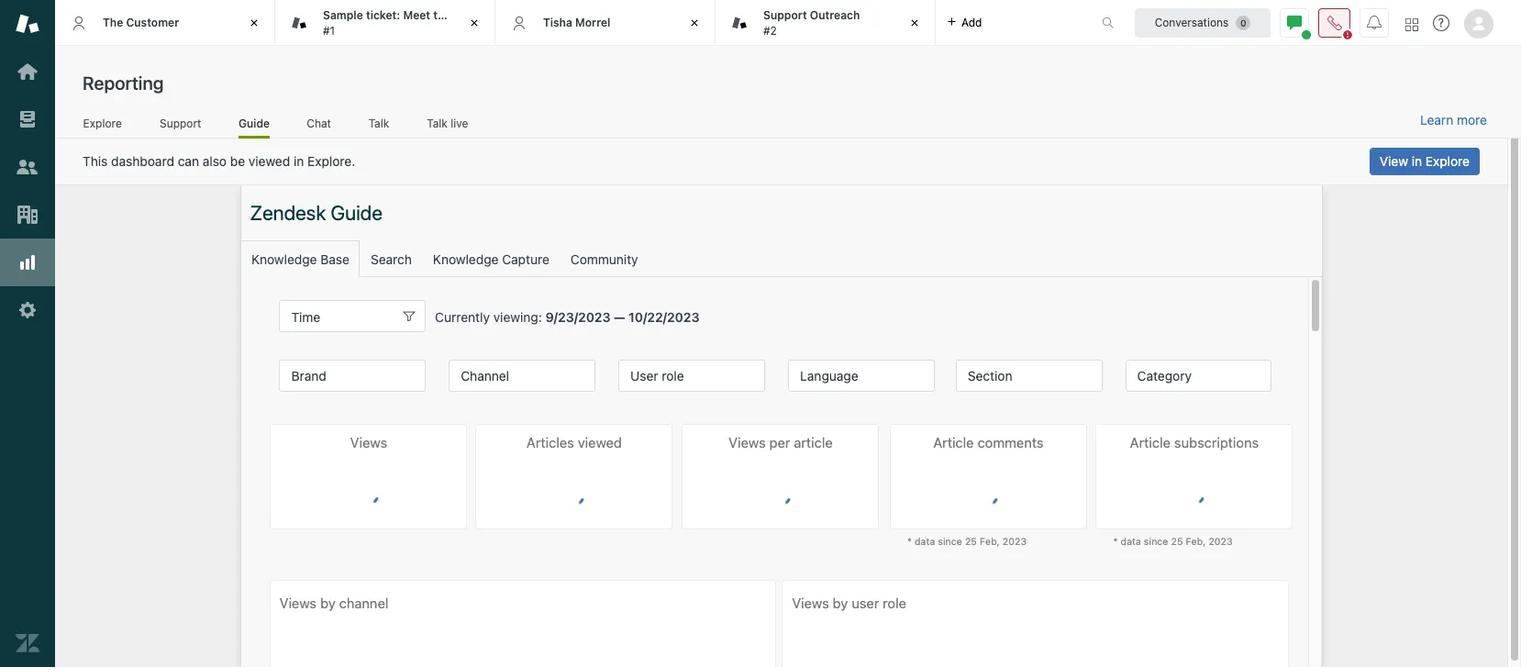 Task type: vqa. For each thing, say whether or not it's contained in the screenshot.
The Also
yes



Task type: locate. For each thing, give the bounding box(es) containing it.
talk link
[[368, 116, 390, 136]]

explore inside button
[[1426, 153, 1470, 169]]

guide link
[[239, 116, 270, 139]]

0 horizontal spatial tab
[[275, 0, 496, 46]]

close image
[[465, 14, 484, 32], [686, 14, 704, 32], [906, 14, 924, 32]]

1 talk from the left
[[369, 116, 389, 130]]

explore link
[[83, 116, 122, 136]]

0 vertical spatial support
[[764, 8, 807, 22]]

close image for support outreach
[[906, 14, 924, 32]]

learn more
[[1421, 112, 1488, 128]]

talk right chat
[[369, 116, 389, 130]]

conversations button
[[1135, 8, 1271, 37]]

tabs tab list
[[55, 0, 1083, 46]]

chat
[[307, 116, 331, 130]]

2 tab from the left
[[716, 0, 936, 46]]

in right viewed
[[294, 153, 304, 169]]

#1
[[323, 23, 335, 37]]

morrel
[[575, 15, 611, 29]]

explore up this in the top of the page
[[83, 116, 122, 130]]

in inside button
[[1412, 153, 1423, 169]]

1 vertical spatial explore
[[1426, 153, 1470, 169]]

talk inside talk link
[[369, 116, 389, 130]]

view in explore button
[[1370, 148, 1480, 175]]

1 horizontal spatial talk
[[427, 116, 448, 130]]

talk left the live
[[427, 116, 448, 130]]

0 horizontal spatial in
[[294, 153, 304, 169]]

viewed
[[249, 153, 290, 169]]

tisha morrel tab
[[496, 0, 716, 46]]

1 horizontal spatial tab
[[716, 0, 936, 46]]

meet
[[403, 8, 430, 22]]

chat link
[[307, 116, 332, 136]]

explore.
[[308, 153, 355, 169]]

2 in from the left
[[1412, 153, 1423, 169]]

close image right the
[[465, 14, 484, 32]]

2 horizontal spatial close image
[[906, 14, 924, 32]]

conversations
[[1155, 15, 1229, 29]]

support
[[764, 8, 807, 22], [160, 116, 201, 130]]

1 horizontal spatial explore
[[1426, 153, 1470, 169]]

talk for talk live
[[427, 116, 448, 130]]

close image left #2 in the right top of the page
[[686, 14, 704, 32]]

close image
[[245, 14, 263, 32]]

2 talk from the left
[[427, 116, 448, 130]]

add
[[962, 15, 982, 29]]

add button
[[936, 0, 993, 45]]

1 horizontal spatial support
[[764, 8, 807, 22]]

1 vertical spatial support
[[160, 116, 201, 130]]

0 horizontal spatial explore
[[83, 116, 122, 130]]

support up #2 in the right top of the page
[[764, 8, 807, 22]]

the customer tab
[[55, 0, 275, 46]]

tab
[[275, 0, 496, 46], [716, 0, 936, 46]]

explore
[[83, 116, 122, 130], [1426, 153, 1470, 169]]

in
[[294, 153, 304, 169], [1412, 153, 1423, 169]]

reporting
[[83, 73, 164, 94]]

talk live link
[[426, 116, 469, 136]]

also
[[203, 153, 227, 169]]

talk
[[369, 116, 389, 130], [427, 116, 448, 130]]

0 horizontal spatial close image
[[465, 14, 484, 32]]

customers image
[[16, 155, 39, 179]]

outreach
[[810, 8, 860, 22]]

zendesk image
[[16, 631, 39, 655]]

support up can
[[160, 116, 201, 130]]

3 close image from the left
[[906, 14, 924, 32]]

tab containing support outreach
[[716, 0, 936, 46]]

explore down the learn more link
[[1426, 153, 1470, 169]]

1 horizontal spatial in
[[1412, 153, 1423, 169]]

2 close image from the left
[[686, 14, 704, 32]]

admin image
[[16, 298, 39, 322]]

views image
[[16, 107, 39, 131]]

sample
[[323, 8, 363, 22]]

support inside support outreach #2
[[764, 8, 807, 22]]

support for support outreach #2
[[764, 8, 807, 22]]

close image left add popup button on the right top of page
[[906, 14, 924, 32]]

in right view
[[1412, 153, 1423, 169]]

tisha
[[543, 15, 573, 29]]

1 tab from the left
[[275, 0, 496, 46]]

support for support
[[160, 116, 201, 130]]

talk inside 'talk live' link
[[427, 116, 448, 130]]

1 horizontal spatial close image
[[686, 14, 704, 32]]

1 close image from the left
[[465, 14, 484, 32]]

0 horizontal spatial support
[[160, 116, 201, 130]]

0 horizontal spatial talk
[[369, 116, 389, 130]]



Task type: describe. For each thing, give the bounding box(es) containing it.
be
[[230, 153, 245, 169]]

#2
[[764, 23, 777, 37]]

ticket
[[454, 8, 485, 22]]

support outreach #2
[[764, 8, 860, 37]]

talk live
[[427, 116, 468, 130]]

the
[[433, 8, 451, 22]]

tab containing sample ticket: meet the ticket
[[275, 0, 496, 46]]

can
[[178, 153, 199, 169]]

customer
[[126, 15, 179, 29]]

this
[[83, 153, 108, 169]]

guide
[[239, 116, 270, 130]]

dashboard
[[111, 153, 174, 169]]

sample ticket: meet the ticket #1
[[323, 8, 485, 37]]

learn more link
[[1421, 112, 1488, 128]]

zendesk support image
[[16, 12, 39, 36]]

more
[[1457, 112, 1488, 128]]

learn
[[1421, 112, 1454, 128]]

close image inside tisha morrel tab
[[686, 14, 704, 32]]

get started image
[[16, 60, 39, 84]]

the
[[103, 15, 123, 29]]

reporting image
[[16, 251, 39, 274]]

live
[[451, 116, 468, 130]]

button displays agent's chat status as online. image
[[1288, 15, 1302, 30]]

ticket:
[[366, 8, 400, 22]]

get help image
[[1434, 15, 1450, 31]]

talk for talk
[[369, 116, 389, 130]]

view in explore
[[1380, 153, 1470, 169]]

zendesk products image
[[1406, 18, 1419, 31]]

1 in from the left
[[294, 153, 304, 169]]

this dashboard can also be viewed in explore.
[[83, 153, 355, 169]]

organizations image
[[16, 203, 39, 227]]

view
[[1380, 153, 1409, 169]]

main element
[[0, 0, 55, 667]]

the customer
[[103, 15, 179, 29]]

support link
[[159, 116, 202, 136]]

0 vertical spatial explore
[[83, 116, 122, 130]]

close image for sample ticket: meet the ticket
[[465, 14, 484, 32]]

tisha morrel
[[543, 15, 611, 29]]

notifications image
[[1367, 15, 1382, 30]]



